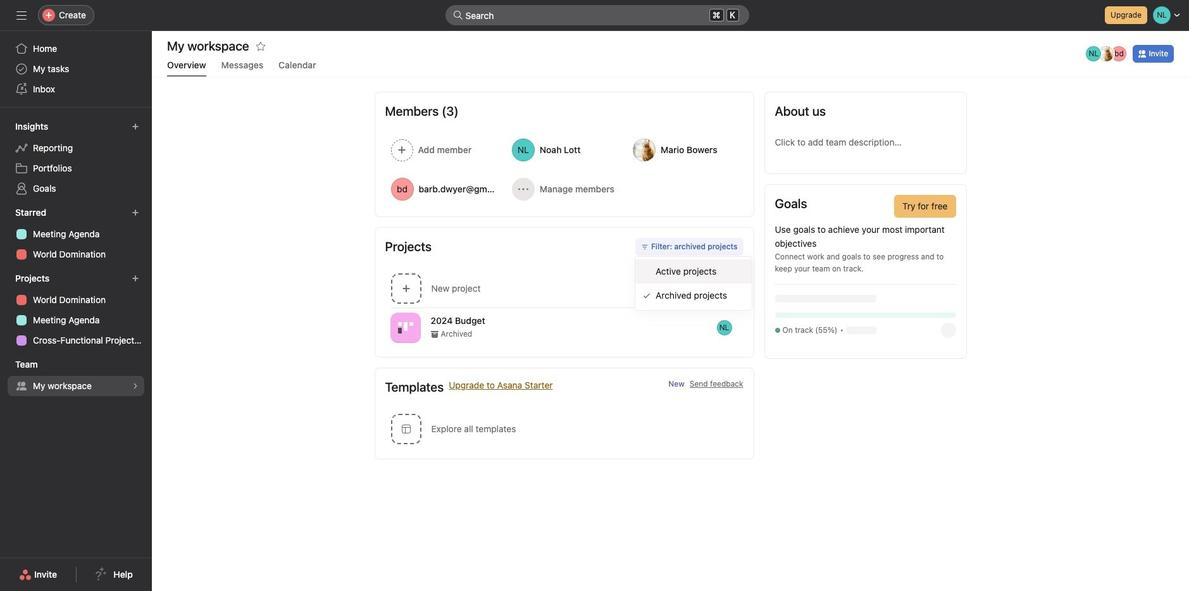 Task type: locate. For each thing, give the bounding box(es) containing it.
projects element
[[0, 267, 152, 353]]

show options image
[[738, 322, 748, 333]]

filter projects image
[[641, 243, 649, 251]]

None field
[[445, 5, 749, 25]]

radio item
[[635, 259, 752, 284]]

teams element
[[0, 353, 152, 399]]

add items to starred image
[[132, 209, 139, 216]]



Task type: vqa. For each thing, say whether or not it's contained in the screenshot.
top notifications
no



Task type: describe. For each thing, give the bounding box(es) containing it.
hide sidebar image
[[16, 10, 27, 20]]

board image
[[398, 320, 413, 335]]

prominent image
[[453, 10, 463, 20]]

insights element
[[0, 115, 152, 201]]

global element
[[0, 31, 152, 107]]

new project or portfolio image
[[132, 275, 139, 282]]

see details, my workspace image
[[132, 382, 139, 390]]

add to starred image
[[256, 41, 266, 51]]

Search tasks, projects, and more text field
[[445, 5, 749, 25]]

new insights image
[[132, 123, 139, 130]]

starred element
[[0, 201, 152, 267]]



